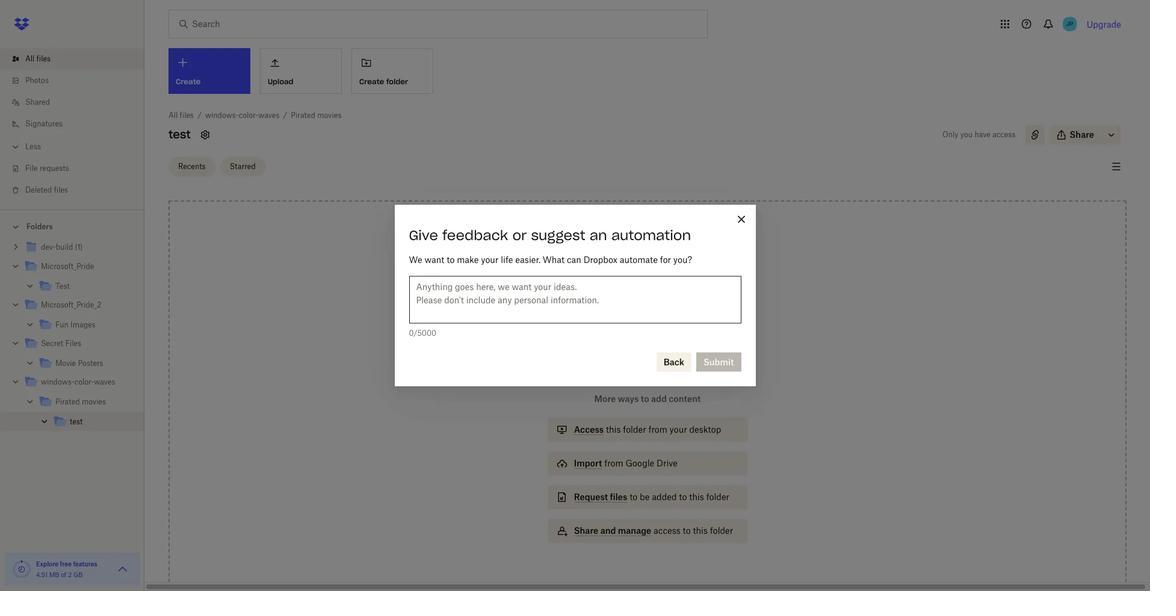 Task type: describe. For each thing, give the bounding box(es) containing it.
signatures link
[[10, 113, 145, 135]]

files for all files / windows-color-waves / pirated movies
[[180, 111, 194, 120]]

to left add
[[641, 394, 650, 404]]

feedback
[[443, 227, 509, 244]]

images
[[71, 320, 96, 329]]

gb
[[73, 572, 83, 579]]

give feedback or suggest an automation
[[409, 227, 692, 244]]

test
[[55, 282, 70, 291]]

we
[[409, 254, 423, 265]]

share and manage access to this folder
[[574, 526, 734, 536]]

to left be
[[630, 492, 638, 502]]

secret
[[41, 339, 63, 348]]

for
[[661, 254, 672, 265]]

add
[[652, 394, 667, 404]]

less image
[[10, 141, 22, 153]]

drive
[[657, 458, 678, 469]]

create folder button
[[352, 48, 434, 94]]

0 vertical spatial pirated movies link
[[291, 110, 342, 122]]

all files / windows-color-waves / pirated movies
[[169, 111, 342, 120]]

2 vertical spatial this
[[694, 526, 708, 536]]

you
[[961, 130, 973, 139]]

1 horizontal spatial windows-color-waves link
[[205, 110, 280, 122]]

you?
[[674, 254, 693, 265]]

access for have
[[993, 130, 1016, 139]]

dropbox
[[584, 254, 618, 265]]

secret files link
[[24, 336, 135, 352]]

test link
[[53, 414, 135, 431]]

drop files here to upload,
[[596, 320, 700, 330]]

list containing all files
[[0, 41, 145, 210]]

all for all files
[[25, 54, 35, 63]]

0 vertical spatial this
[[606, 425, 621, 435]]

all files list item
[[0, 48, 145, 70]]

file
[[25, 164, 38, 173]]

easier.
[[516, 254, 541, 265]]

share button
[[1050, 125, 1102, 145]]

microsoft_pride link
[[24, 259, 135, 275]]

Anything goes here, we want your ideas.
Please don't include any personal information. text field
[[409, 276, 742, 324]]

more ways to add content
[[595, 394, 701, 404]]

dropbox image
[[10, 12, 34, 36]]

access
[[574, 425, 604, 435]]

access this folder from your desktop
[[574, 425, 722, 435]]

photos link
[[10, 70, 145, 92]]

0 horizontal spatial pirated movies link
[[39, 394, 135, 411]]

all files
[[25, 54, 51, 63]]

deleted files
[[25, 185, 68, 195]]

requests
[[40, 164, 69, 173]]

windows-color-waves
[[41, 378, 115, 387]]

fun images link
[[39, 317, 135, 334]]

4.51
[[36, 572, 48, 579]]

import from google drive
[[574, 458, 678, 469]]

upgrade
[[1087, 19, 1122, 29]]

0 vertical spatial pirated
[[291, 111, 316, 120]]

make
[[457, 254, 479, 265]]

1 horizontal spatial from
[[649, 425, 668, 435]]

pirated movies
[[55, 397, 106, 407]]

0 horizontal spatial /
[[198, 111, 202, 120]]

0 / 5000
[[409, 329, 437, 338]]

0 horizontal spatial color-
[[74, 378, 94, 387]]

microsoft_pride_2 link
[[24, 298, 135, 314]]

more
[[595, 394, 616, 404]]

and
[[601, 526, 616, 536]]

1 horizontal spatial color-
[[239, 111, 259, 120]]

1 vertical spatial windows-color-waves link
[[24, 375, 135, 391]]

be
[[640, 492, 650, 502]]

here
[[638, 320, 657, 330]]

recents button
[[169, 157, 215, 176]]

upload,
[[669, 320, 700, 330]]

share for share and manage access to this folder
[[574, 526, 599, 536]]

test link
[[39, 279, 135, 295]]

give
[[409, 227, 438, 244]]

starred button
[[220, 157, 265, 176]]

movies inside group
[[82, 397, 106, 407]]

back
[[664, 357, 685, 367]]

signatures
[[25, 119, 63, 128]]

folder inside button
[[387, 77, 408, 86]]

0 vertical spatial all files link
[[10, 48, 145, 70]]

0
[[409, 329, 414, 338]]

back button
[[657, 353, 692, 372]]

content
[[669, 394, 701, 404]]

life
[[501, 254, 513, 265]]

group containing microsoft_pride
[[0, 235, 145, 440]]

your for desktop
[[670, 425, 688, 435]]

we want to make your life easier. what can dropbox automate for you?
[[409, 254, 693, 265]]

upgrade link
[[1087, 19, 1122, 29]]

microsoft_pride_2
[[41, 301, 101, 310]]

deleted files link
[[10, 179, 145, 201]]

/ inside give feedback or suggest an automation dialog
[[414, 329, 418, 338]]



Task type: locate. For each thing, give the bounding box(es) containing it.
0 horizontal spatial all
[[25, 54, 35, 63]]

mb
[[49, 572, 59, 579]]

deleted
[[25, 185, 52, 195]]

shared link
[[10, 92, 145, 113]]

0 vertical spatial from
[[649, 425, 668, 435]]

files up photos at left
[[36, 54, 51, 63]]

this down request files to be added to this folder
[[694, 526, 708, 536]]

this right added
[[690, 492, 705, 502]]

0 horizontal spatial movies
[[82, 397, 106, 407]]

/
[[198, 111, 202, 120], [283, 111, 287, 120], [414, 329, 418, 338]]

5000
[[418, 329, 437, 338]]

give feedback or suggest an automation dialog
[[395, 205, 756, 386]]

files
[[36, 54, 51, 63], [180, 111, 194, 120], [54, 185, 68, 195], [619, 320, 636, 330], [610, 492, 628, 502]]

color- up starred
[[239, 111, 259, 120]]

1 horizontal spatial test
[[169, 128, 191, 142]]

1 horizontal spatial access
[[993, 130, 1016, 139]]

access inside more ways to add content 'element'
[[654, 526, 681, 536]]

0 vertical spatial your
[[481, 254, 499, 265]]

0 horizontal spatial windows-color-waves link
[[24, 375, 135, 391]]

1 vertical spatial color-
[[74, 378, 94, 387]]

0 vertical spatial test
[[169, 128, 191, 142]]

files left be
[[610, 492, 628, 502]]

1 vertical spatial pirated
[[55, 397, 80, 407]]

1 vertical spatial from
[[605, 458, 624, 469]]

features
[[73, 561, 97, 568]]

to down request files to be added to this folder
[[683, 526, 691, 536]]

or
[[513, 227, 527, 244]]

1 vertical spatial all files link
[[169, 110, 194, 122]]

1 horizontal spatial pirated movies link
[[291, 110, 342, 122]]

your inside more ways to add content 'element'
[[670, 425, 688, 435]]

free
[[60, 561, 72, 568]]

1 vertical spatial movies
[[82, 397, 106, 407]]

0 horizontal spatial test
[[70, 417, 83, 426]]

access right have
[[993, 130, 1016, 139]]

1 vertical spatial test
[[70, 417, 83, 426]]

list
[[0, 41, 145, 210]]

all
[[25, 54, 35, 63], [169, 111, 178, 120]]

windows-color-waves link down the movie posters
[[24, 375, 135, 391]]

files for deleted files
[[54, 185, 68, 195]]

more ways to add content element
[[546, 393, 751, 555]]

request files to be added to this folder
[[574, 492, 730, 502]]

access right manage
[[654, 526, 681, 536]]

1 vertical spatial pirated movies link
[[39, 394, 135, 411]]

0 vertical spatial color-
[[239, 111, 259, 120]]

what
[[543, 254, 565, 265]]

0 vertical spatial share
[[1071, 129, 1095, 140]]

movie posters link
[[39, 356, 135, 372]]

share for share
[[1071, 129, 1095, 140]]

desktop
[[690, 425, 722, 435]]

import
[[574, 458, 603, 469]]

explore
[[36, 561, 59, 568]]

secret files
[[41, 339, 81, 348]]

group
[[0, 235, 145, 440]]

only
[[943, 130, 959, 139]]

files inside "deleted files" "link"
[[54, 185, 68, 195]]

0 vertical spatial windows-
[[205, 111, 239, 120]]

0 horizontal spatial access
[[654, 526, 681, 536]]

folder
[[387, 77, 408, 86], [624, 425, 647, 435], [707, 492, 730, 502], [711, 526, 734, 536]]

2 horizontal spatial /
[[414, 329, 418, 338]]

0 horizontal spatial waves
[[94, 378, 115, 387]]

drop
[[596, 320, 617, 330]]

windows-
[[205, 111, 239, 120], [41, 378, 74, 387]]

windows- down movie
[[41, 378, 74, 387]]

1 horizontal spatial waves
[[259, 111, 280, 120]]

0 horizontal spatial windows-
[[41, 378, 74, 387]]

google
[[626, 458, 655, 469]]

color- down movie posters link
[[74, 378, 94, 387]]

posters
[[78, 359, 103, 368]]

suggest
[[532, 227, 586, 244]]

0 vertical spatial all
[[25, 54, 35, 63]]

want
[[425, 254, 445, 265]]

less
[[25, 142, 41, 151]]

1 horizontal spatial pirated
[[291, 111, 316, 120]]

0 vertical spatial waves
[[259, 111, 280, 120]]

share
[[1071, 129, 1095, 140], [574, 526, 599, 536]]

1 vertical spatial windows-
[[41, 378, 74, 387]]

folders button
[[0, 217, 145, 235]]

0 vertical spatial access
[[993, 130, 1016, 139]]

movies
[[318, 111, 342, 120], [82, 397, 106, 407]]

files inside more ways to add content 'element'
[[610, 492, 628, 502]]

windows- inside group
[[41, 378, 74, 387]]

shared
[[25, 98, 50, 107]]

share inside more ways to add content 'element'
[[574, 526, 599, 536]]

can
[[567, 254, 582, 265]]

starred
[[230, 162, 256, 171]]

photos
[[25, 76, 49, 85]]

1 vertical spatial share
[[574, 526, 599, 536]]

files right deleted
[[54, 185, 68, 195]]

1 vertical spatial all
[[169, 111, 178, 120]]

files
[[65, 339, 81, 348]]

file requests link
[[10, 158, 145, 179]]

0 horizontal spatial share
[[574, 526, 599, 536]]

all up photos at left
[[25, 54, 35, 63]]

1 vertical spatial access
[[654, 526, 681, 536]]

all files link up recents
[[169, 110, 194, 122]]

1 horizontal spatial windows-
[[205, 111, 239, 120]]

files for all files
[[36, 54, 51, 63]]

None field
[[0, 0, 93, 13]]

this
[[606, 425, 621, 435], [690, 492, 705, 502], [694, 526, 708, 536]]

automate
[[620, 254, 658, 265]]

pirated inside group
[[55, 397, 80, 407]]

waves up starred button
[[259, 111, 280, 120]]

0 vertical spatial movies
[[318, 111, 342, 120]]

your left life
[[481, 254, 499, 265]]

to inside dialog
[[447, 254, 455, 265]]

fun
[[55, 320, 69, 329]]

files up recents
[[180, 111, 194, 120]]

quota usage element
[[12, 560, 31, 579]]

movie
[[55, 359, 76, 368]]

1 horizontal spatial share
[[1071, 129, 1095, 140]]

0 horizontal spatial all files link
[[10, 48, 145, 70]]

ways
[[618, 394, 639, 404]]

1 vertical spatial waves
[[94, 378, 115, 387]]

pirated
[[291, 111, 316, 120], [55, 397, 80, 407]]

2
[[68, 572, 72, 579]]

1 horizontal spatial movies
[[318, 111, 342, 120]]

your
[[481, 254, 499, 265], [670, 425, 688, 435]]

access
[[993, 130, 1016, 139], [654, 526, 681, 536]]

fun images
[[55, 320, 96, 329]]

pirated movies link
[[291, 110, 342, 122], [39, 394, 135, 411]]

your left desktop
[[670, 425, 688, 435]]

to right added
[[680, 492, 688, 502]]

folders
[[26, 222, 53, 231]]

files for drop files here to upload,
[[619, 320, 636, 330]]

to right the want
[[447, 254, 455, 265]]

to right here
[[659, 320, 667, 330]]

request
[[574, 492, 608, 502]]

all for all files / windows-color-waves / pirated movies
[[169, 111, 178, 120]]

your inside give feedback or suggest an automation dialog
[[481, 254, 499, 265]]

to
[[447, 254, 455, 265], [659, 320, 667, 330], [641, 394, 650, 404], [630, 492, 638, 502], [680, 492, 688, 502], [683, 526, 691, 536]]

an
[[590, 227, 608, 244]]

from down add
[[649, 425, 668, 435]]

1 vertical spatial this
[[690, 492, 705, 502]]

access for manage
[[654, 526, 681, 536]]

0 horizontal spatial pirated
[[55, 397, 80, 407]]

0 vertical spatial windows-color-waves link
[[205, 110, 280, 122]]

automation
[[612, 227, 692, 244]]

from right 'import'
[[605, 458, 624, 469]]

windows-color-waves link
[[205, 110, 280, 122], [24, 375, 135, 391]]

create folder
[[360, 77, 408, 86]]

explore free features 4.51 mb of 2 gb
[[36, 561, 97, 579]]

create
[[360, 77, 384, 86]]

test inside group
[[70, 417, 83, 426]]

files left here
[[619, 320, 636, 330]]

microsoft_pride
[[41, 262, 94, 271]]

1 vertical spatial your
[[670, 425, 688, 435]]

this right access at the bottom of the page
[[606, 425, 621, 435]]

1 horizontal spatial all
[[169, 111, 178, 120]]

all files link
[[10, 48, 145, 70], [169, 110, 194, 122]]

your for life
[[481, 254, 499, 265]]

manage
[[618, 526, 652, 536]]

recents
[[178, 162, 206, 171]]

files for request files to be added to this folder
[[610, 492, 628, 502]]

have
[[975, 130, 991, 139]]

movie posters
[[55, 359, 103, 368]]

share inside button
[[1071, 129, 1095, 140]]

waves down posters
[[94, 378, 115, 387]]

1 horizontal spatial all files link
[[169, 110, 194, 122]]

all files link up the shared link
[[10, 48, 145, 70]]

windows- up starred
[[205, 111, 239, 120]]

test down pirated movies in the bottom of the page
[[70, 417, 83, 426]]

test up recents
[[169, 128, 191, 142]]

0 horizontal spatial your
[[481, 254, 499, 265]]

1 horizontal spatial your
[[670, 425, 688, 435]]

all inside list item
[[25, 54, 35, 63]]

windows-color-waves link up starred
[[205, 110, 280, 122]]

all up recents button
[[169, 111, 178, 120]]

0 horizontal spatial from
[[605, 458, 624, 469]]

files inside all files link
[[36, 54, 51, 63]]

1 horizontal spatial /
[[283, 111, 287, 120]]



Task type: vqa. For each thing, say whether or not it's contained in the screenshot.
tab list
no



